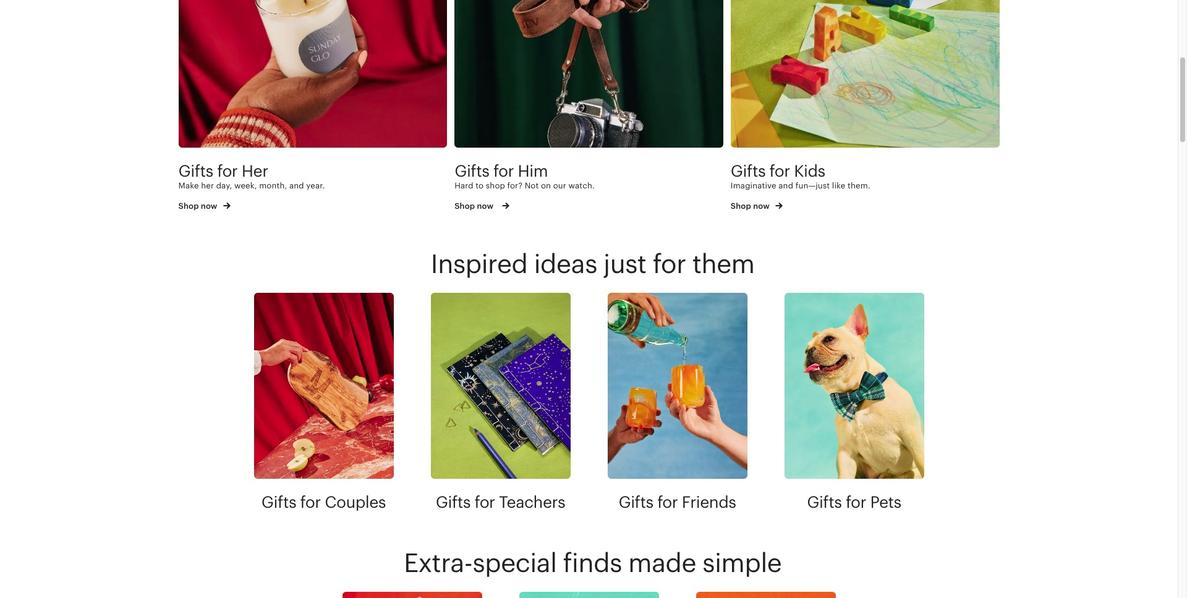 Task type: locate. For each thing, give the bounding box(es) containing it.
extra-special finds made simple
[[404, 549, 782, 578]]

gifts
[[178, 162, 213, 181], [455, 162, 490, 181], [731, 162, 766, 181], [262, 494, 296, 512], [436, 494, 471, 512], [619, 494, 654, 512], [807, 494, 842, 512]]

1 horizontal spatial and
[[779, 181, 794, 190]]

fun—just
[[796, 181, 830, 190]]

and left fun—just
[[779, 181, 794, 190]]

1 horizontal spatial now
[[477, 202, 494, 211]]

for up day,
[[217, 162, 238, 181]]

shop down hard
[[455, 202, 475, 211]]

special
[[473, 549, 557, 578]]

3 now from the left
[[754, 202, 770, 211]]

1 now from the left
[[201, 202, 217, 211]]

gifts for gifts for kids imaginative and fun—just like them.
[[731, 162, 766, 181]]

simple
[[703, 549, 782, 578]]

imaginative
[[731, 181, 777, 190]]

for
[[217, 162, 238, 181], [494, 162, 514, 181], [770, 162, 790, 181], [653, 249, 686, 279], [300, 494, 321, 512], [475, 494, 495, 512], [658, 494, 678, 512], [846, 494, 867, 512]]

for left friends
[[658, 494, 678, 512]]

now down to
[[477, 202, 494, 211]]

2 shop from the left
[[455, 202, 475, 211]]

gifts for pets
[[807, 494, 902, 512]]

shop down make
[[178, 202, 199, 211]]

watch.
[[569, 181, 595, 190]]

for inside gifts for him hard to shop for? not on our watch.
[[494, 162, 514, 181]]

gifts for gifts for him hard to shop for? not on our watch.
[[455, 162, 490, 181]]

gifts for gifts for pets
[[807, 494, 842, 512]]

gifts inside gifts for her make her day, week, month, and year.
[[178, 162, 213, 181]]

shop now down imaginative
[[731, 202, 772, 211]]

gifts for kids imaginative and fun—just like them.
[[731, 162, 871, 190]]

and inside gifts for her make her day, week, month, and year.
[[290, 181, 304, 190]]

for inside gifts for kids imaginative and fun—just like them.
[[770, 162, 790, 181]]

gifts for kids image
[[731, 0, 1000, 148]]

for left couples
[[300, 494, 321, 512]]

now for gifts for kids
[[754, 202, 770, 211]]

now
[[201, 202, 217, 211], [477, 202, 494, 211], [754, 202, 770, 211]]

shop
[[178, 202, 199, 211], [455, 202, 475, 211], [731, 202, 752, 211]]

3 shop from the left
[[731, 202, 752, 211]]

2 horizontal spatial now
[[754, 202, 770, 211]]

for for gifts for couples
[[300, 494, 321, 512]]

0 horizontal spatial now
[[201, 202, 217, 211]]

gifts for friends image
[[608, 293, 748, 479]]

shop now
[[178, 202, 220, 211], [455, 202, 496, 211], [731, 202, 772, 211]]

gifts for pets image
[[785, 293, 924, 479]]

gifts inside gifts for kids imaginative and fun—just like them.
[[731, 162, 766, 181]]

for left "kids"
[[770, 162, 790, 181]]

3 shop now from the left
[[731, 202, 772, 211]]

2 shop now from the left
[[455, 202, 496, 211]]

our
[[553, 181, 567, 190]]

0 horizontal spatial and
[[290, 181, 304, 190]]

shop for gifts for kids
[[731, 202, 752, 211]]

2 now from the left
[[477, 202, 494, 211]]

1 and from the left
[[290, 181, 304, 190]]

gifts for teachers
[[436, 494, 566, 512]]

gifts inside gifts for him hard to shop for? not on our watch.
[[455, 162, 490, 181]]

him
[[518, 162, 548, 181]]

and
[[290, 181, 304, 190], [779, 181, 794, 190]]

ideas
[[534, 249, 597, 279]]

2 and from the left
[[779, 181, 794, 190]]

friends
[[682, 494, 736, 512]]

shop now for gifts for her
[[178, 202, 220, 211]]

1 horizontal spatial shop now
[[455, 202, 496, 211]]

for inside gifts for her make her day, week, month, and year.
[[217, 162, 238, 181]]

0 horizontal spatial shop
[[178, 202, 199, 211]]

for left teachers
[[475, 494, 495, 512]]

for up shop
[[494, 162, 514, 181]]

now down her
[[201, 202, 217, 211]]

shop now down to
[[455, 202, 496, 211]]

2 horizontal spatial shop now
[[731, 202, 772, 211]]

and left year.
[[290, 181, 304, 190]]

1 horizontal spatial shop
[[455, 202, 475, 211]]

shop
[[486, 181, 505, 190]]

gifts for couples
[[262, 494, 386, 512]]

now down imaginative
[[754, 202, 770, 211]]

teachers
[[499, 494, 566, 512]]

1 shop now from the left
[[178, 202, 220, 211]]

1 shop from the left
[[178, 202, 199, 211]]

shop now for gifts for him
[[455, 202, 496, 211]]

kids
[[794, 162, 826, 181]]

for for gifts for friends
[[658, 494, 678, 512]]

shop now down her
[[178, 202, 220, 211]]

for left pets
[[846, 494, 867, 512]]

0 horizontal spatial shop now
[[178, 202, 220, 211]]

shop down imaginative
[[731, 202, 752, 211]]

2 horizontal spatial shop
[[731, 202, 752, 211]]



Task type: vqa. For each thing, say whether or not it's contained in the screenshot.
$27
no



Task type: describe. For each thing, give the bounding box(es) containing it.
shop now for gifts for kids
[[731, 202, 772, 211]]

gifts for couples image
[[254, 293, 394, 479]]

gifts for her image
[[178, 0, 447, 148]]

like
[[833, 181, 846, 190]]

finds
[[563, 549, 622, 578]]

gifts for teachers image
[[431, 293, 571, 479]]

not
[[525, 181, 539, 190]]

extra-
[[404, 549, 473, 578]]

shop for gifts for her
[[178, 202, 199, 211]]

for for gifts for kids imaginative and fun—just like them.
[[770, 162, 790, 181]]

for for gifts for teachers
[[475, 494, 495, 512]]

them.
[[848, 181, 871, 190]]

gifts for gifts for her make her day, week, month, and year.
[[178, 162, 213, 181]]

day,
[[216, 181, 232, 190]]

pets
[[871, 494, 902, 512]]

on
[[541, 181, 551, 190]]

gifts for gifts for friends
[[619, 494, 654, 512]]

inspired
[[431, 249, 528, 279]]

and inside gifts for kids imaginative and fun—just like them.
[[779, 181, 794, 190]]

her
[[242, 162, 268, 181]]

for for gifts for him hard to shop for? not on our watch.
[[494, 162, 514, 181]]

her
[[201, 181, 214, 190]]

now for gifts for her
[[201, 202, 217, 211]]

for for gifts for pets
[[846, 494, 867, 512]]

just
[[604, 249, 647, 279]]

to
[[476, 181, 484, 190]]

gifts for gifts for couples
[[262, 494, 296, 512]]

gifts for gifts for teachers
[[436, 494, 471, 512]]

make
[[178, 181, 199, 190]]

couples
[[325, 494, 386, 512]]

now for gifts for him
[[477, 202, 494, 211]]

gifts for him hard to shop for? not on our watch.
[[455, 162, 595, 190]]

gifts for friends
[[619, 494, 736, 512]]

for for gifts for her make her day, week, month, and year.
[[217, 162, 238, 181]]

inspired ideas just for them
[[431, 249, 755, 279]]

for?
[[508, 181, 523, 190]]

month,
[[259, 181, 287, 190]]

hard
[[455, 181, 474, 190]]

gifts for her make her day, week, month, and year.
[[178, 162, 325, 190]]

shop for gifts for him
[[455, 202, 475, 211]]

week,
[[234, 181, 257, 190]]

gifts for him image
[[455, 0, 724, 148]]

made
[[629, 549, 696, 578]]

for right just
[[653, 249, 686, 279]]

them
[[693, 249, 755, 279]]

year.
[[306, 181, 325, 190]]



